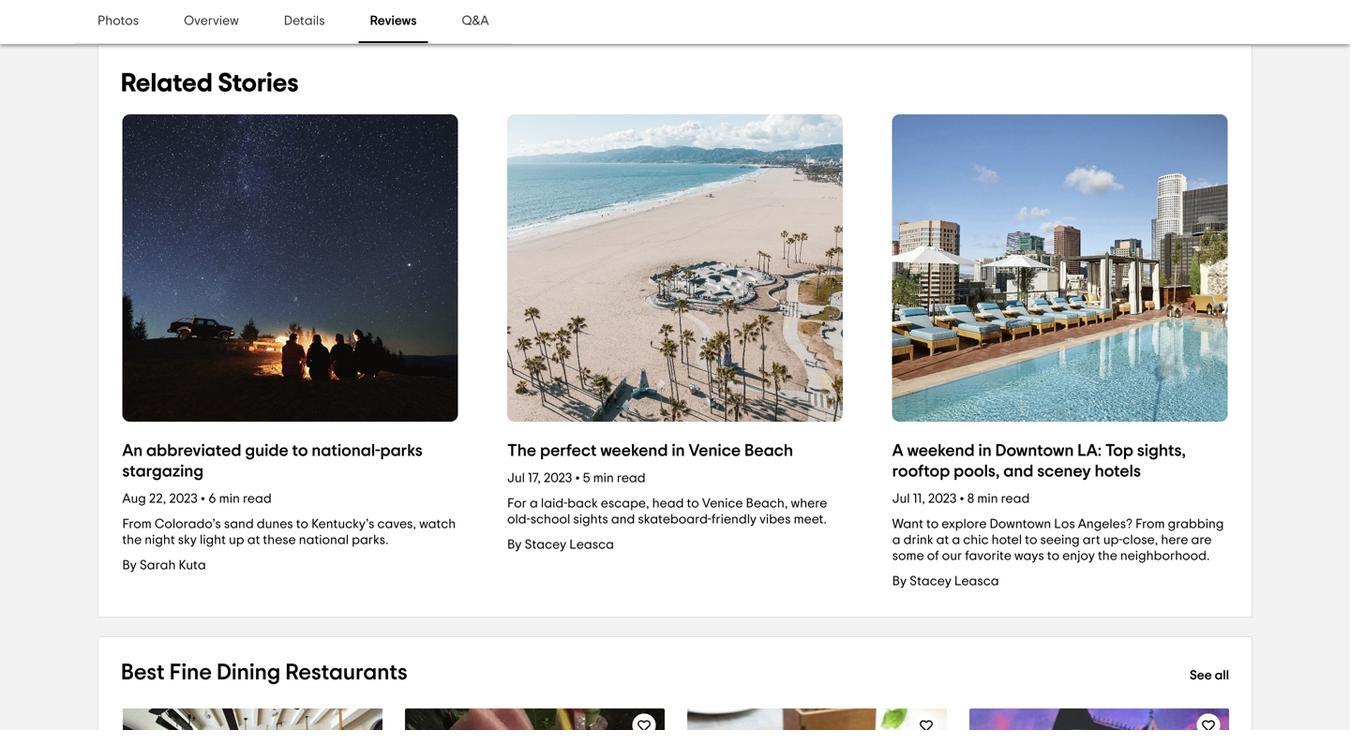 Task type: locate. For each thing, give the bounding box(es) containing it.
1 vertical spatial leasca
[[954, 575, 999, 588]]

and right pools,
[[1003, 463, 1034, 480]]

neighborhood.
[[1120, 550, 1210, 563]]

by stacey leasca down school
[[507, 539, 614, 552]]

22,
[[149, 493, 166, 506]]

from
[[122, 518, 152, 531], [1135, 518, 1165, 531]]

downtown for los
[[990, 518, 1051, 531]]

to right guide
[[292, 443, 308, 459]]

stacey down school
[[525, 539, 566, 552]]

and inside a weekend in downtown la: top sights, rooftop pools, and sceney hotels
[[1003, 463, 1034, 480]]

1 vertical spatial by stacey leasca
[[892, 575, 999, 588]]

1 vertical spatial the
[[1098, 550, 1117, 563]]

0 horizontal spatial a
[[530, 497, 538, 511]]

by stacey leasca down our
[[892, 575, 999, 588]]

• for abbreviated
[[200, 493, 205, 506]]

1 horizontal spatial min
[[593, 472, 614, 485]]

from down aug
[[122, 518, 152, 531]]

venice up friendly
[[702, 497, 743, 511]]

up
[[229, 534, 244, 547]]

to inside from colorado's sand dunes to kentucky's caves, watch the night sky light up at these national parks.
[[296, 518, 308, 531]]

0 horizontal spatial in
[[672, 443, 685, 459]]

dining
[[217, 662, 281, 685]]

8
[[967, 493, 974, 506]]

17,
[[528, 472, 541, 485]]

min right '8'
[[977, 493, 998, 506]]

by down old-
[[507, 539, 522, 552]]

to up national
[[296, 518, 308, 531]]

0 horizontal spatial by stacey leasca
[[507, 539, 614, 552]]

jul for a weekend in downtown la: top sights, rooftop pools, and sceney hotels
[[892, 493, 910, 506]]

head
[[652, 497, 684, 511]]

leasca down the sights
[[569, 539, 614, 552]]

1 horizontal spatial stacey
[[910, 575, 952, 588]]

read up escape,
[[617, 472, 646, 485]]

sights
[[573, 513, 608, 527]]

aug
[[122, 493, 146, 506]]

0 horizontal spatial at
[[247, 534, 260, 547]]

by stacey leasca for the perfect weekend in venice beach
[[507, 539, 614, 552]]

1 horizontal spatial in
[[978, 443, 992, 459]]

sarah
[[140, 559, 176, 572]]

in up pools,
[[978, 443, 992, 459]]

want
[[892, 518, 923, 531]]

2 weekend from the left
[[907, 443, 975, 459]]

• left 6
[[200, 493, 205, 506]]

2023 up colorado's
[[169, 493, 198, 506]]

1 vertical spatial downtown
[[990, 518, 1051, 531]]

by for a weekend in downtown la: top sights, rooftop pools, and sceney hotels
[[892, 575, 907, 588]]

in inside a weekend in downtown la: top sights, rooftop pools, and sceney hotels
[[978, 443, 992, 459]]

2 horizontal spatial by
[[892, 575, 907, 588]]

perfect
[[540, 443, 597, 459]]

• left 5
[[575, 472, 580, 485]]

downtown for la:
[[995, 443, 1074, 459]]

1 weekend from the left
[[600, 443, 668, 459]]

q&a link
[[450, 0, 500, 43]]

0 vertical spatial stacey
[[525, 539, 566, 552]]

1 horizontal spatial 2023
[[544, 472, 572, 485]]

a up our
[[952, 534, 960, 547]]

2 from from the left
[[1135, 518, 1165, 531]]

from inside want to explore downtown los angeles? from grabbing a drink at a chic hotel to seeing art up-close, here are some of our favorite ways to enjoy the neighborhood.
[[1135, 518, 1165, 531]]

the
[[122, 534, 142, 547], [1098, 550, 1117, 563]]

jul left 11,
[[892, 493, 910, 506]]

hotels
[[1095, 463, 1141, 480]]

kuta
[[179, 559, 206, 572]]

in
[[672, 443, 685, 459], [978, 443, 992, 459]]

2023 for perfect
[[544, 472, 572, 485]]

venice
[[689, 443, 741, 459], [702, 497, 743, 511]]

1 at from the left
[[247, 534, 260, 547]]

1 horizontal spatial from
[[1135, 518, 1165, 531]]

0 horizontal spatial by
[[122, 559, 137, 572]]

our
[[942, 550, 962, 563]]

0 vertical spatial by stacey leasca
[[507, 539, 614, 552]]

1 vertical spatial venice
[[702, 497, 743, 511]]

2 horizontal spatial min
[[977, 493, 998, 506]]

read up the dunes
[[243, 493, 272, 506]]

0 vertical spatial by
[[507, 539, 522, 552]]

1 horizontal spatial by stacey leasca
[[892, 575, 999, 588]]

0 horizontal spatial 2023
[[169, 493, 198, 506]]

stacey
[[525, 539, 566, 552], [910, 575, 952, 588]]

the inside want to explore downtown los angeles? from grabbing a drink at a chic hotel to seeing art up-close, here are some of our favorite ways to enjoy the neighborhood.
[[1098, 550, 1117, 563]]

weekend up rooftop
[[907, 443, 975, 459]]

•
[[575, 472, 580, 485], [200, 493, 205, 506], [960, 493, 965, 506]]

• left '8'
[[960, 493, 965, 506]]

6
[[208, 493, 216, 506]]

and inside for a laid-back escape, head to venice beach, where old-school sights and skateboard-friendly vibes meet.
[[611, 513, 635, 527]]

0 horizontal spatial and
[[611, 513, 635, 527]]

min right 6
[[219, 493, 240, 506]]

1 horizontal spatial by
[[507, 539, 522, 552]]

read up hotel
[[1001, 493, 1030, 506]]

to inside for a laid-back escape, head to venice beach, where old-school sights and skateboard-friendly vibes meet.
[[687, 497, 699, 511]]

leasca down the favorite
[[954, 575, 999, 588]]

1 horizontal spatial •
[[575, 472, 580, 485]]

1 horizontal spatial jul
[[892, 493, 910, 506]]

from inside from colorado's sand dunes to kentucky's caves, watch the night sky light up at these national parks.
[[122, 518, 152, 531]]

2 horizontal spatial 2023
[[928, 493, 957, 506]]

read for in
[[1001, 493, 1030, 506]]

at right up at left bottom
[[247, 534, 260, 547]]

jul for the perfect weekend in venice beach
[[507, 472, 525, 485]]

national
[[299, 534, 349, 547]]

by
[[507, 539, 522, 552], [122, 559, 137, 572], [892, 575, 907, 588]]

stacey down of
[[910, 575, 952, 588]]

2 vertical spatial by
[[892, 575, 907, 588]]

watch
[[419, 518, 456, 531]]

close,
[[1123, 534, 1158, 547]]

a down "want"
[[892, 534, 901, 547]]

a right for on the left bottom of page
[[530, 497, 538, 511]]

to
[[292, 443, 308, 459], [687, 497, 699, 511], [296, 518, 308, 531], [926, 518, 939, 531], [1025, 534, 1037, 547], [1047, 550, 1060, 563]]

2023 for weekend
[[928, 493, 957, 506]]

0 vertical spatial venice
[[689, 443, 741, 459]]

1 vertical spatial jul
[[892, 493, 910, 506]]

a
[[530, 497, 538, 511], [892, 534, 901, 547], [952, 534, 960, 547]]

0 horizontal spatial stacey
[[525, 539, 566, 552]]

2 horizontal spatial •
[[960, 493, 965, 506]]

1 horizontal spatial and
[[1003, 463, 1034, 480]]

stories
[[218, 70, 299, 97]]

and
[[1003, 463, 1034, 480], [611, 513, 635, 527]]

0 horizontal spatial weekend
[[600, 443, 668, 459]]

• for weekend
[[960, 493, 965, 506]]

1 horizontal spatial weekend
[[907, 443, 975, 459]]

1 horizontal spatial a
[[892, 534, 901, 547]]

min right 5
[[593, 472, 614, 485]]

2023 right 11,
[[928, 493, 957, 506]]

leasca for perfect
[[569, 539, 614, 552]]

0 horizontal spatial read
[[243, 493, 272, 506]]

0 vertical spatial leasca
[[569, 539, 614, 552]]

escape,
[[601, 497, 649, 511]]

are
[[1191, 534, 1212, 547]]

related stories
[[121, 70, 299, 97]]

stargazing
[[122, 463, 204, 480]]

to up the 'skateboard-'
[[687, 497, 699, 511]]

sceney
[[1037, 463, 1091, 480]]

best
[[121, 662, 165, 685]]

0 vertical spatial and
[[1003, 463, 1034, 480]]

downtown up hotel
[[990, 518, 1051, 531]]

by down 'some' on the bottom
[[892, 575, 907, 588]]

the down up-
[[1098, 550, 1117, 563]]

jul left '17,'
[[507, 472, 525, 485]]

1 vertical spatial and
[[611, 513, 635, 527]]

and down escape,
[[611, 513, 635, 527]]

at
[[247, 534, 260, 547], [936, 534, 949, 547]]

1 horizontal spatial leasca
[[954, 575, 999, 588]]

0 horizontal spatial leasca
[[569, 539, 614, 552]]

2023
[[544, 472, 572, 485], [169, 493, 198, 506], [928, 493, 957, 506]]

grabbing
[[1168, 518, 1224, 531]]

jul 11, 2023 • 8 min read
[[892, 493, 1030, 506]]

in up head
[[672, 443, 685, 459]]

downtown
[[995, 443, 1074, 459], [990, 518, 1051, 531]]

1 horizontal spatial read
[[617, 472, 646, 485]]

1 horizontal spatial the
[[1098, 550, 1117, 563]]

favorite
[[965, 550, 1012, 563]]

leasca for weekend
[[954, 575, 999, 588]]

jul
[[507, 472, 525, 485], [892, 493, 910, 506]]

0 vertical spatial downtown
[[995, 443, 1074, 459]]

0 horizontal spatial the
[[122, 534, 142, 547]]

weekend
[[600, 443, 668, 459], [907, 443, 975, 459]]

1 from from the left
[[122, 518, 152, 531]]

weekend up escape,
[[600, 443, 668, 459]]

1 horizontal spatial at
[[936, 534, 949, 547]]

read for weekend
[[617, 472, 646, 485]]

0 vertical spatial the
[[122, 534, 142, 547]]

from colorado's sand dunes to kentucky's caves, watch the night sky light up at these national parks.
[[122, 518, 456, 547]]

aug 22, 2023 • 6 min read
[[122, 493, 272, 506]]

restaurants
[[285, 662, 407, 685]]

2 in from the left
[[978, 443, 992, 459]]

from up close, on the right
[[1135, 518, 1165, 531]]

caves,
[[377, 518, 416, 531]]

the left night
[[122, 534, 142, 547]]

the perfect weekend in venice beach
[[507, 443, 793, 459]]

weekend inside a weekend in downtown la: top sights, rooftop pools, and sceney hotels
[[907, 443, 975, 459]]

los
[[1054, 518, 1075, 531]]

1 vertical spatial by
[[122, 559, 137, 572]]

colorado's
[[155, 518, 221, 531]]

all
[[1215, 669, 1229, 683]]

2 at from the left
[[936, 534, 949, 547]]

1 vertical spatial stacey
[[910, 575, 952, 588]]

by sarah kuta
[[122, 559, 206, 572]]

0 horizontal spatial jul
[[507, 472, 525, 485]]

venice left beach in the right of the page
[[689, 443, 741, 459]]

2 horizontal spatial read
[[1001, 493, 1030, 506]]

min
[[593, 472, 614, 485], [219, 493, 240, 506], [977, 493, 998, 506]]

downtown inside a weekend in downtown la: top sights, rooftop pools, and sceney hotels
[[995, 443, 1074, 459]]

0 horizontal spatial from
[[122, 518, 152, 531]]

photos link
[[86, 0, 150, 43]]

sights,
[[1137, 443, 1186, 459]]

2023 right '17,'
[[544, 472, 572, 485]]

0 horizontal spatial min
[[219, 493, 240, 506]]

min for guide
[[219, 493, 240, 506]]

guide
[[245, 443, 288, 459]]

an
[[122, 443, 143, 459]]

school
[[530, 513, 570, 527]]

at up our
[[936, 534, 949, 547]]

0 horizontal spatial •
[[200, 493, 205, 506]]

downtown inside want to explore downtown los angeles? from grabbing a drink at a chic hotel to seeing art up-close, here are some of our favorite ways to enjoy the neighborhood.
[[990, 518, 1051, 531]]

downtown up "sceney"
[[995, 443, 1074, 459]]

by left sarah
[[122, 559, 137, 572]]

0 vertical spatial jul
[[507, 472, 525, 485]]



Task type: describe. For each thing, give the bounding box(es) containing it.
to up drink
[[926, 518, 939, 531]]

reviews
[[370, 14, 417, 28]]

art
[[1083, 534, 1100, 547]]

chic
[[963, 534, 989, 547]]

reviews link
[[359, 0, 428, 43]]

fine
[[169, 662, 212, 685]]

at inside from colorado's sand dunes to kentucky's caves, watch the night sky light up at these national parks.
[[247, 534, 260, 547]]

read for guide
[[243, 493, 272, 506]]

hotel
[[992, 534, 1022, 547]]

enjoy
[[1062, 550, 1095, 563]]

drink
[[903, 534, 933, 547]]

want to explore downtown los angeles? from grabbing a drink at a chic hotel to seeing art up-close, here are some of our favorite ways to enjoy the neighborhood.
[[892, 518, 1224, 563]]

1 in from the left
[[672, 443, 685, 459]]

old-
[[507, 513, 530, 527]]

sky
[[178, 534, 197, 547]]

venice inside for a laid-back escape, head to venice beach, where old-school sights and skateboard-friendly vibes meet.
[[702, 497, 743, 511]]

kentucky's
[[311, 518, 374, 531]]

at inside want to explore downtown los angeles? from grabbing a drink at a chic hotel to seeing art up-close, here are some of our favorite ways to enjoy the neighborhood.
[[936, 534, 949, 547]]

11,
[[913, 493, 925, 506]]

to up ways
[[1025, 534, 1037, 547]]

for a laid-back escape, head to venice beach, where old-school sights and skateboard-friendly vibes meet.
[[507, 497, 827, 527]]

up-
[[1103, 534, 1123, 547]]

by for an abbreviated guide to national-parks stargazing
[[122, 559, 137, 572]]

see all
[[1190, 669, 1229, 683]]

q&a
[[462, 14, 489, 28]]

a weekend in downtown la: top sights, rooftop pools, and sceney hotels
[[892, 443, 1186, 480]]

some
[[892, 550, 924, 563]]

stacey for the perfect weekend in venice beach
[[525, 539, 566, 552]]

min for weekend
[[593, 472, 614, 485]]

rooftop
[[892, 463, 950, 480]]

light
[[200, 534, 226, 547]]

abbreviated
[[146, 443, 241, 459]]

by for the perfect weekend in venice beach
[[507, 539, 522, 552]]

• for perfect
[[575, 472, 580, 485]]

2023 for abbreviated
[[169, 493, 198, 506]]

parks
[[380, 443, 423, 459]]

la:
[[1077, 443, 1102, 459]]

stacey for a weekend in downtown la: top sights, rooftop pools, and sceney hotels
[[910, 575, 952, 588]]

beach,
[[746, 497, 788, 511]]

a inside for a laid-back escape, head to venice beach, where old-school sights and skateboard-friendly vibes meet.
[[530, 497, 538, 511]]

to inside an abbreviated guide to national-parks stargazing
[[292, 443, 308, 459]]

top
[[1105, 443, 1133, 459]]

to down seeing
[[1047, 550, 1060, 563]]

vibes
[[760, 513, 791, 527]]

the inside from colorado's sand dunes to kentucky's caves, watch the night sky light up at these national parks.
[[122, 534, 142, 547]]

night
[[145, 534, 175, 547]]

related
[[121, 70, 213, 97]]

overview
[[184, 14, 239, 28]]

5
[[583, 472, 590, 485]]

dunes
[[257, 518, 293, 531]]

overview link
[[173, 0, 250, 43]]

of
[[927, 550, 939, 563]]

here
[[1161, 534, 1188, 547]]

see all link
[[1190, 669, 1229, 683]]

a
[[892, 443, 903, 459]]

beach
[[744, 443, 793, 459]]

see
[[1190, 669, 1212, 683]]

back
[[567, 497, 598, 511]]

sand
[[224, 518, 254, 531]]

jul 17, 2023 • 5 min read
[[507, 472, 646, 485]]

angeles?
[[1078, 518, 1133, 531]]

pools,
[[954, 463, 1000, 480]]

parks.
[[352, 534, 389, 547]]

details
[[284, 14, 325, 28]]

for
[[507, 497, 527, 511]]

meet.
[[794, 513, 827, 527]]

best fine dining restaurants link
[[121, 662, 407, 685]]

skateboard-
[[638, 513, 712, 527]]

details link
[[273, 0, 336, 43]]

best fine dining restaurants
[[121, 662, 407, 685]]

these
[[263, 534, 296, 547]]

2 horizontal spatial a
[[952, 534, 960, 547]]

explore
[[942, 518, 987, 531]]

an abbreviated guide to national-parks stargazing
[[122, 443, 423, 480]]

by stacey leasca for a weekend in downtown la: top sights, rooftop pools, and sceney hotels
[[892, 575, 999, 588]]

min for in
[[977, 493, 998, 506]]

laid-
[[541, 497, 568, 511]]

ways
[[1014, 550, 1044, 563]]

friendly
[[712, 513, 757, 527]]

seeing
[[1040, 534, 1080, 547]]

the
[[507, 443, 536, 459]]

where
[[791, 497, 827, 511]]

photos
[[98, 14, 139, 28]]



Task type: vqa. For each thing, say whether or not it's contained in the screenshot.
Types
no



